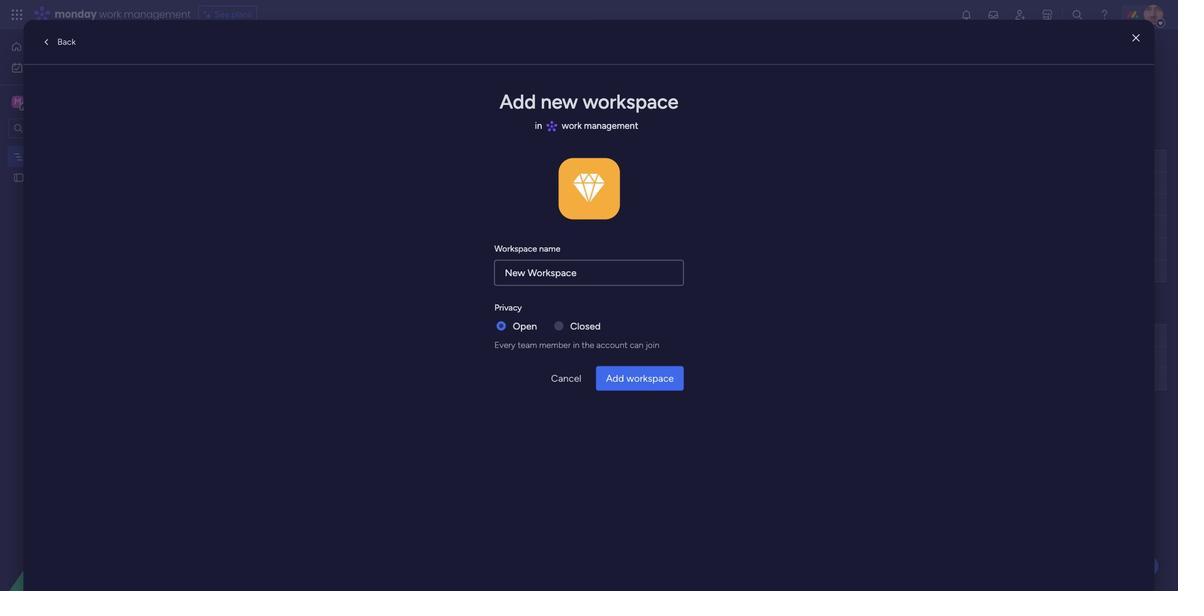 Task type: vqa. For each thing, say whether or not it's contained in the screenshot.
the on the bottom
yes



Task type: locate. For each thing, give the bounding box(es) containing it.
nov left 14,
[[592, 178, 607, 187]]

in inside heading
[[535, 120, 542, 131]]

0 vertical spatial v2 overdue deadline image
[[576, 177, 586, 189]]

0 horizontal spatial management
[[124, 7, 191, 21]]

2 vertical spatial work
[[562, 120, 582, 131]]

invite members image
[[1015, 9, 1027, 21]]

column information image
[[555, 156, 565, 166]]

workspace down my work 'link'
[[52, 96, 101, 107]]

2023 right 14,
[[621, 178, 639, 187]]

1 vertical spatial due date
[[597, 330, 632, 340]]

work inside heading
[[562, 120, 582, 131]]

0 vertical spatial management
[[124, 7, 191, 21]]

work right monday
[[99, 7, 121, 21]]

in left the
[[573, 339, 580, 350]]

every
[[494, 339, 516, 350]]

1 vertical spatial management
[[584, 120, 638, 131]]

home link
[[7, 37, 149, 56]]

add workspace
[[606, 372, 674, 384]]

heading
[[494, 116, 684, 136]]

date up nov 14, 2023
[[615, 156, 632, 166]]

tab list
[[186, 66, 266, 85]]

0 vertical spatial due date field
[[594, 154, 635, 168]]

1 due date from the top
[[597, 156, 632, 166]]

1 date from the top
[[615, 156, 632, 166]]

privacy
[[494, 302, 522, 312]]

due
[[597, 156, 613, 166], [597, 330, 613, 340]]

2023 right 15,
[[621, 200, 639, 209]]

workspace down join
[[627, 372, 674, 384]]

column information image
[[555, 331, 565, 340], [641, 331, 651, 340]]

2 v2 overdue deadline image from the top
[[576, 221, 586, 233]]

see
[[215, 9, 229, 20]]

1 vertical spatial date
[[615, 330, 632, 340]]

management
[[124, 7, 191, 21], [584, 120, 638, 131]]

due date right the
[[597, 330, 632, 340]]

add down the account on the right bottom
[[606, 372, 624, 384]]

0 horizontal spatial add
[[500, 90, 536, 113]]

join
[[646, 339, 660, 350]]

0 vertical spatial 2023
[[621, 178, 639, 187]]

2023 for nov 15, 2023
[[621, 200, 639, 209]]

add workspace button
[[596, 366, 684, 390]]

see plans
[[215, 9, 252, 20]]

tab
[[186, 66, 266, 85]]

work for monday
[[99, 7, 121, 21]]

workspace up work management
[[583, 90, 679, 113]]

v2 overdue deadline image up v2 done deadline image
[[576, 177, 586, 189]]

workspace inside heading
[[583, 90, 679, 113]]

select product image
[[11, 9, 23, 21]]

Due date field
[[594, 154, 635, 168], [594, 329, 635, 342]]

add for add workspace
[[606, 372, 624, 384]]

marketing plan
[[29, 151, 85, 161]]

nov left 16, at the right of page
[[592, 222, 607, 231]]

nov for nov 14, 2023
[[592, 178, 607, 187]]

my
[[28, 62, 40, 72]]

2 date from the top
[[615, 330, 632, 340]]

m
[[14, 96, 21, 107]]

2023 for nov 16, 2023
[[621, 222, 639, 231]]

1 vertical spatial add
[[606, 372, 624, 384]]

3 2023 from the top
[[621, 222, 639, 231]]

add inside button
[[606, 372, 624, 384]]

in
[[535, 120, 542, 131], [573, 339, 580, 350]]

privacy heading
[[494, 301, 522, 314]]

public board image
[[13, 171, 25, 183]]

0 horizontal spatial work
[[42, 62, 61, 72]]

1 vertical spatial in
[[573, 339, 580, 350]]

nov
[[592, 178, 607, 187], [592, 200, 607, 209], [592, 222, 607, 231]]

2 2023 from the top
[[621, 200, 639, 209]]

1 horizontal spatial work
[[99, 7, 121, 21]]

in down hide popup button
[[535, 120, 542, 131]]

1 horizontal spatial in
[[573, 339, 580, 350]]

work inside my work option
[[42, 62, 61, 72]]

0 horizontal spatial in
[[535, 120, 542, 131]]

workspace for add workspace
[[627, 372, 674, 384]]

16,
[[609, 222, 619, 231]]

0 vertical spatial nov
[[592, 178, 607, 187]]

0 horizontal spatial column information image
[[555, 331, 565, 340]]

can
[[630, 339, 644, 350]]

1 horizontal spatial column information image
[[641, 331, 651, 340]]

date left join
[[615, 330, 632, 340]]

1 2023 from the top
[[621, 178, 639, 187]]

0 vertical spatial add
[[500, 90, 536, 113]]

add new workspace
[[500, 90, 679, 113]]

1 due date field from the top
[[594, 154, 635, 168]]

1 vertical spatial nov
[[592, 200, 607, 209]]

workspace inside button
[[627, 372, 674, 384]]

my work
[[28, 62, 61, 72]]

workspace
[[583, 90, 679, 113], [52, 96, 101, 107], [627, 372, 674, 384]]

workspace name
[[494, 243, 561, 253]]

1 v2 overdue deadline image from the top
[[576, 177, 586, 189]]

2 horizontal spatial work
[[562, 120, 582, 131]]

help image
[[1099, 9, 1111, 21]]

date
[[615, 156, 632, 166], [615, 330, 632, 340]]

1 vertical spatial 2023
[[621, 200, 639, 209]]

james peterson image
[[1144, 5, 1164, 25]]

1 vertical spatial due date field
[[594, 329, 635, 342]]

hide
[[514, 100, 532, 111]]

v2 overdue deadline image
[[576, 177, 586, 189], [576, 221, 586, 233]]

0 vertical spatial due date
[[597, 156, 632, 166]]

nov 16, 2023
[[592, 222, 639, 231]]

0 vertical spatial work
[[99, 7, 121, 21]]

nov for nov 16, 2023
[[592, 222, 607, 231]]

v2 overdue deadline image down v2 done deadline image
[[576, 221, 586, 233]]

name
[[539, 243, 561, 253]]

due right the
[[597, 330, 613, 340]]

update feed image
[[988, 9, 1000, 21]]

14,
[[609, 178, 619, 187]]

0 vertical spatial due
[[597, 156, 613, 166]]

2 vertical spatial 2023
[[621, 222, 639, 231]]

closed
[[570, 320, 601, 331]]

add inside heading
[[500, 90, 536, 113]]

close image
[[1133, 33, 1140, 42]]

workspace image
[[12, 95, 24, 109]]

0 vertical spatial in
[[535, 120, 542, 131]]

work right my
[[42, 62, 61, 72]]

closed button
[[570, 319, 601, 333]]

due date
[[597, 156, 632, 166], [597, 330, 632, 340]]

v2 overdue deadline image for nov 16, 2023
[[576, 221, 586, 233]]

nov left 15,
[[592, 200, 607, 209]]

1 horizontal spatial management
[[584, 120, 638, 131]]

0 vertical spatial date
[[615, 156, 632, 166]]

2023
[[621, 178, 639, 187], [621, 200, 639, 209], [621, 222, 639, 231]]

1 column information image from the left
[[555, 331, 565, 340]]

1 vertical spatial due
[[597, 330, 613, 340]]

back button
[[33, 32, 82, 52]]

marketing plan list box
[[0, 143, 157, 353]]

add
[[500, 90, 536, 113], [606, 372, 624, 384]]

v2 done deadline image
[[576, 199, 586, 211]]

2 vertical spatial nov
[[592, 222, 607, 231]]

add left new
[[500, 90, 536, 113]]

2 due date from the top
[[597, 330, 632, 340]]

due for first due date field from the bottom
[[597, 330, 613, 340]]

monday marketplace image
[[1042, 9, 1054, 21]]

1 vertical spatial v2 overdue deadline image
[[576, 221, 586, 233]]

1 due from the top
[[597, 156, 613, 166]]

2023 right 16, at the right of page
[[621, 222, 639, 231]]

2 nov from the top
[[592, 200, 607, 209]]

add for add new workspace
[[500, 90, 536, 113]]

the
[[582, 339, 594, 350]]

work down new
[[562, 120, 582, 131]]

column information image left closed button
[[555, 331, 565, 340]]

date for first due date field
[[615, 156, 632, 166]]

1 horizontal spatial add
[[606, 372, 624, 384]]

home
[[27, 41, 50, 52]]

option
[[0, 145, 157, 148]]

2 column information image from the left
[[641, 331, 651, 340]]

due date up 14,
[[597, 156, 632, 166]]

due up 14,
[[597, 156, 613, 166]]

2 due from the top
[[597, 330, 613, 340]]

work
[[99, 7, 121, 21], [42, 62, 61, 72], [562, 120, 582, 131]]

workspace image
[[559, 158, 620, 219], [574, 164, 605, 212]]

1 vertical spatial work
[[42, 62, 61, 72]]

Status field
[[515, 329, 546, 342]]

column information image right the account on the right bottom
[[641, 331, 651, 340]]

1 nov from the top
[[592, 178, 607, 187]]

status
[[518, 330, 543, 340]]

cancel button
[[541, 366, 591, 390]]

3 nov from the top
[[592, 222, 607, 231]]



Task type: describe. For each thing, give the bounding box(es) containing it.
my work link
[[7, 58, 149, 77]]

working on it
[[505, 178, 556, 188]]

work management
[[562, 120, 638, 131]]

marketing
[[29, 151, 67, 161]]

notifications image
[[961, 9, 973, 21]]

open button
[[513, 319, 537, 333]]

hide button
[[495, 96, 540, 115]]

work for my
[[42, 62, 61, 72]]

privacy element
[[494, 319, 684, 351]]

lottie animation image
[[0, 467, 157, 591]]

main workspace
[[28, 96, 101, 107]]

member
[[539, 339, 571, 350]]

plan
[[69, 151, 85, 161]]

due for first due date field
[[597, 156, 613, 166]]

home option
[[7, 37, 149, 56]]

open
[[513, 320, 537, 331]]

2023 for nov 14, 2023
[[621, 178, 639, 187]]

column information image for status
[[555, 331, 565, 340]]

nov for nov 15, 2023
[[592, 200, 607, 209]]

nov 14, 2023
[[592, 178, 639, 187]]

it
[[551, 178, 556, 188]]

due date for first due date field
[[597, 156, 632, 166]]

new
[[541, 90, 578, 113]]

see plans button
[[198, 6, 257, 24]]

nov 15, 2023
[[592, 200, 639, 209]]

plans
[[231, 9, 252, 20]]

2 due date field from the top
[[594, 329, 635, 342]]

workspace selection element
[[12, 95, 103, 110]]

cancel
[[551, 372, 582, 384]]

workspace
[[494, 243, 537, 253]]

date for first due date field from the bottom
[[615, 330, 632, 340]]

v2 overdue deadline image for nov 14, 2023
[[576, 177, 586, 189]]

help
[[1126, 560, 1148, 572]]

account
[[597, 339, 628, 350]]

my work option
[[7, 58, 149, 77]]

in inside privacy 'element'
[[573, 339, 580, 350]]

lottie animation element
[[0, 467, 157, 591]]

workspace for main workspace
[[52, 96, 101, 107]]

help button
[[1116, 556, 1159, 576]]

add new workspace heading
[[494, 87, 684, 116]]

Workspace name field
[[494, 260, 684, 285]]

back
[[57, 36, 76, 47]]

every team member in the account can join
[[494, 339, 660, 350]]

due date for first due date field from the bottom
[[597, 330, 632, 340]]

working
[[505, 178, 537, 188]]

workspace name heading
[[494, 242, 561, 255]]

monday
[[55, 7, 97, 21]]

heading containing in
[[494, 116, 684, 136]]

column information image for due date
[[641, 331, 651, 340]]

team
[[518, 339, 537, 350]]

management inside heading
[[584, 120, 638, 131]]

on
[[539, 178, 549, 188]]

search everything image
[[1072, 9, 1084, 21]]

monday work management
[[55, 7, 191, 21]]

15,
[[609, 200, 619, 209]]

main
[[28, 96, 50, 107]]



